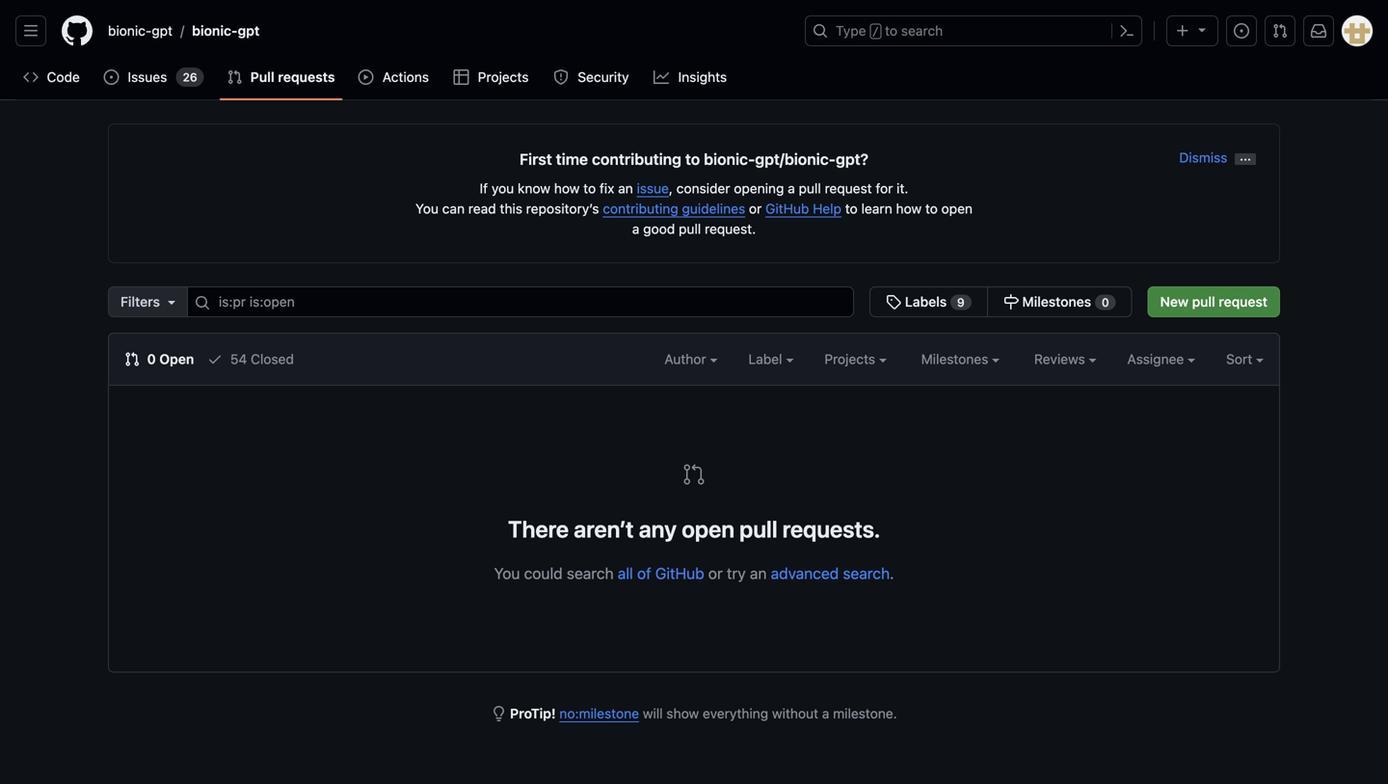 Task type: locate. For each thing, give the bounding box(es) containing it.
1 vertical spatial how
[[897, 201, 922, 217]]

to learn how to open a good pull request.
[[633, 201, 973, 237]]

to right type
[[886, 23, 898, 39]]

0 vertical spatial how
[[554, 180, 580, 196]]

,
[[669, 180, 673, 196]]

0 vertical spatial projects
[[478, 69, 529, 85]]

54
[[230, 351, 247, 367]]

milestones down 9
[[922, 351, 993, 367]]

/
[[180, 23, 184, 39], [873, 25, 880, 39]]

milestones
[[1023, 294, 1092, 310], [922, 351, 993, 367]]

bionic-gpt link up 26
[[184, 15, 268, 46]]

1 horizontal spatial how
[[897, 201, 922, 217]]

none search field containing filters
[[108, 286, 1133, 317]]

milestones button
[[922, 349, 1000, 369]]

projects right label popup button
[[825, 351, 880, 367]]

github
[[766, 201, 810, 217], [656, 564, 705, 583]]

contributing guidelines link
[[603, 201, 746, 217]]

2 vertical spatial git pull request image
[[683, 463, 706, 486]]

1 horizontal spatial gpt
[[238, 23, 260, 39]]

milestones right milestone icon
[[1023, 294, 1092, 310]]

sort
[[1227, 351, 1253, 367]]

you
[[416, 201, 439, 217], [494, 564, 520, 583]]

1 horizontal spatial git pull request image
[[227, 69, 243, 85]]

1 horizontal spatial a
[[788, 180, 796, 196]]

0 horizontal spatial a
[[633, 221, 640, 237]]

search right type
[[902, 23, 944, 39]]

contributing
[[592, 150, 682, 168], [603, 201, 679, 217]]

bionic-gpt link
[[100, 15, 180, 46], [184, 15, 268, 46]]

insights
[[679, 69, 727, 85]]

0 vertical spatial triangle down image
[[1195, 22, 1210, 37]]

2 gpt from the left
[[238, 23, 260, 39]]

pull
[[251, 69, 275, 85]]

0 vertical spatial a
[[788, 180, 796, 196]]

0 horizontal spatial you
[[416, 201, 439, 217]]

github right of
[[656, 564, 705, 583]]

1 vertical spatial triangle down image
[[164, 294, 179, 310]]

0 horizontal spatial how
[[554, 180, 580, 196]]

open right learn
[[942, 201, 973, 217]]

git pull request image
[[227, 69, 243, 85], [124, 352, 140, 367], [683, 463, 706, 486]]

you for there aren't any open pull requests.
[[494, 564, 520, 583]]

or down opening in the right of the page
[[749, 201, 762, 217]]

0 horizontal spatial git pull request image
[[124, 352, 140, 367]]

Issues search field
[[187, 286, 855, 317]]

pull up try
[[740, 516, 778, 543]]

or left try
[[709, 564, 723, 583]]

0 vertical spatial issue opened image
[[1235, 23, 1250, 39]]

request up help
[[825, 180, 873, 196]]

triangle down image left search image on the left of the page
[[164, 294, 179, 310]]

to
[[886, 23, 898, 39], [686, 150, 700, 168], [584, 180, 596, 196], [846, 201, 858, 217], [926, 201, 938, 217]]

issue opened image
[[1235, 23, 1250, 39], [104, 69, 119, 85]]

issue opened image left git pull request image
[[1235, 23, 1250, 39]]

request
[[825, 180, 873, 196], [1220, 294, 1268, 310]]

gpt?
[[836, 150, 869, 168]]

bionic- up the issues
[[108, 23, 152, 39]]

0 horizontal spatial milestones
[[922, 351, 993, 367]]

1 horizontal spatial milestones
[[1023, 294, 1092, 310]]

git pull request image inside pull requests link
[[227, 69, 243, 85]]

how inside to learn how to open a good pull request.
[[897, 201, 922, 217]]

issue opened image for git pull request icon in pull requests link
[[104, 69, 119, 85]]

0 horizontal spatial or
[[709, 564, 723, 583]]

without
[[773, 706, 819, 721]]

list
[[100, 15, 794, 46]]

1 horizontal spatial /
[[873, 25, 880, 39]]

gpt up pull
[[238, 23, 260, 39]]

0 horizontal spatial gpt
[[152, 23, 173, 39]]

0 vertical spatial open
[[942, 201, 973, 217]]

reviews
[[1035, 351, 1089, 367]]

this
[[500, 201, 523, 217]]

None search field
[[108, 286, 1133, 317]]

0 vertical spatial 0
[[1102, 296, 1110, 309]]

1 vertical spatial issue opened image
[[104, 69, 119, 85]]

milestones 0
[[1019, 294, 1110, 310]]

a up the github help link
[[788, 180, 796, 196]]

0 open
[[144, 351, 194, 367]]

triangle down image
[[1195, 22, 1210, 37], [164, 294, 179, 310]]

you left the can
[[416, 201, 439, 217]]

first time contributing to bionic-gpt/bionic-gpt?
[[520, 150, 869, 168]]

git pull request image
[[1273, 23, 1289, 39]]

pull inside to learn how to open a good pull request.
[[679, 221, 701, 237]]

Search all issues text field
[[187, 286, 855, 317]]

to left fix
[[584, 180, 596, 196]]

code
[[47, 69, 80, 85]]

0 left open
[[147, 351, 156, 367]]

or
[[749, 201, 762, 217], [709, 564, 723, 583]]

1 vertical spatial milestones
[[922, 351, 993, 367]]

0 vertical spatial request
[[825, 180, 873, 196]]

an right try
[[750, 564, 767, 583]]

protip!
[[510, 706, 556, 721]]

open
[[942, 201, 973, 217], [682, 516, 735, 543]]

1 vertical spatial an
[[750, 564, 767, 583]]

0 vertical spatial an
[[618, 180, 633, 196]]

code image
[[23, 69, 39, 85]]

git pull request image for pull
[[227, 69, 243, 85]]

contributing down the issue link
[[603, 201, 679, 217]]

2 vertical spatial a
[[823, 706, 830, 721]]

fix
[[600, 180, 615, 196]]

it.
[[897, 180, 909, 196]]

an
[[618, 180, 633, 196], [750, 564, 767, 583]]

0 vertical spatial or
[[749, 201, 762, 217]]

54 closed
[[227, 351, 294, 367]]

actions link
[[351, 63, 438, 92]]

insights link
[[646, 63, 737, 92]]

0 horizontal spatial triangle down image
[[164, 294, 179, 310]]

1 gpt from the left
[[152, 23, 173, 39]]

1 vertical spatial projects
[[825, 351, 880, 367]]

gpt up the issues
[[152, 23, 173, 39]]

an right fix
[[618, 180, 633, 196]]

0 horizontal spatial request
[[825, 180, 873, 196]]

notifications image
[[1312, 23, 1327, 39]]

a right without
[[823, 706, 830, 721]]

0 horizontal spatial 0
[[147, 351, 156, 367]]

table image
[[454, 69, 469, 85]]

git pull request image left pull
[[227, 69, 243, 85]]

1 horizontal spatial request
[[1220, 294, 1268, 310]]

git pull request image left 0 open
[[124, 352, 140, 367]]

issue opened image for git pull request image
[[1235, 23, 1250, 39]]

1 vertical spatial git pull request image
[[124, 352, 140, 367]]

projects right table icon
[[478, 69, 529, 85]]

new pull request
[[1161, 294, 1268, 310]]

issues
[[128, 69, 167, 85]]

1 vertical spatial contributing
[[603, 201, 679, 217]]

0 horizontal spatial bionic-gpt link
[[100, 15, 180, 46]]

to right help
[[846, 201, 858, 217]]

1 horizontal spatial you
[[494, 564, 520, 583]]

1 horizontal spatial or
[[749, 201, 762, 217]]

github down opening in the right of the page
[[766, 201, 810, 217]]

milestones inside issue element
[[1023, 294, 1092, 310]]

0 vertical spatial github
[[766, 201, 810, 217]]

how up the "repository's"
[[554, 180, 580, 196]]

pull down contributing guidelines link
[[679, 221, 701, 237]]

9
[[958, 296, 965, 309]]

git pull request image inside 0 open link
[[124, 352, 140, 367]]

1 vertical spatial request
[[1220, 294, 1268, 310]]

bionic-
[[108, 23, 152, 39], [192, 23, 238, 39], [704, 150, 756, 168]]

0 horizontal spatial github
[[656, 564, 705, 583]]

0 horizontal spatial issue opened image
[[104, 69, 119, 85]]

command palette image
[[1120, 23, 1135, 39]]

bionic- up the consider in the top of the page
[[704, 150, 756, 168]]

1 horizontal spatial issue opened image
[[1235, 23, 1250, 39]]

learn
[[862, 201, 893, 217]]

2 horizontal spatial a
[[823, 706, 830, 721]]

1 horizontal spatial 0
[[1102, 296, 1110, 309]]

git pull request image for there
[[683, 463, 706, 486]]

bionic- up 26
[[192, 23, 238, 39]]

security link
[[546, 63, 639, 92]]

gpt/bionic-
[[756, 150, 836, 168]]

1 horizontal spatial open
[[942, 201, 973, 217]]

how down it. on the right top of page
[[897, 201, 922, 217]]

a
[[788, 180, 796, 196], [633, 221, 640, 237], [823, 706, 830, 721]]

1 vertical spatial 0
[[147, 351, 156, 367]]

1 bionic-gpt link from the left
[[100, 15, 180, 46]]

could
[[524, 564, 563, 583]]

how
[[554, 180, 580, 196], [897, 201, 922, 217]]

search left the all
[[567, 564, 614, 583]]

to up if you know how to fix an issue ,           consider opening a pull request for it.
[[686, 150, 700, 168]]

1 vertical spatial open
[[682, 516, 735, 543]]

0 horizontal spatial projects
[[478, 69, 529, 85]]

1 horizontal spatial triangle down image
[[1195, 22, 1210, 37]]

graph image
[[654, 69, 669, 85]]

0 vertical spatial you
[[416, 201, 439, 217]]

you could search all of github or try an advanced search .
[[494, 564, 895, 583]]

0 open link
[[124, 349, 194, 369]]

triangle down image right plus "image"
[[1195, 22, 1210, 37]]

milestones inside popup button
[[922, 351, 993, 367]]

assignee
[[1128, 351, 1188, 367]]

request up sort
[[1220, 294, 1268, 310]]

0 horizontal spatial /
[[180, 23, 184, 39]]

1 horizontal spatial projects
[[825, 351, 880, 367]]

0 vertical spatial git pull request image
[[227, 69, 243, 85]]

you left could
[[494, 564, 520, 583]]

filters button
[[108, 286, 188, 317]]

1 horizontal spatial bionic-gpt link
[[184, 15, 268, 46]]

plus image
[[1176, 23, 1191, 39]]

a down you can read this repository's contributing guidelines or github help
[[633, 221, 640, 237]]

2 horizontal spatial git pull request image
[[683, 463, 706, 486]]

git pull request image up the there aren't any open pull requests.
[[683, 463, 706, 486]]

footer
[[0, 724, 1389, 784]]

bionic-gpt link up the issues
[[100, 15, 180, 46]]

search down requests.
[[843, 564, 890, 583]]

open inside to learn how to open a good pull request.
[[942, 201, 973, 217]]

open
[[159, 351, 194, 367]]

if
[[480, 180, 488, 196]]

.
[[890, 564, 895, 583]]

contributing up the issue link
[[592, 150, 682, 168]]

type
[[836, 23, 867, 39]]

0 left new
[[1102, 296, 1110, 309]]

search
[[902, 23, 944, 39], [567, 564, 614, 583], [843, 564, 890, 583]]

1 vertical spatial a
[[633, 221, 640, 237]]

gpt
[[152, 23, 173, 39], [238, 23, 260, 39]]

you for if you know how to fix an
[[416, 201, 439, 217]]

0 vertical spatial milestones
[[1023, 294, 1092, 310]]

1 vertical spatial you
[[494, 564, 520, 583]]

open up you could search all of github or try an advanced search .
[[682, 516, 735, 543]]

1 horizontal spatial an
[[750, 564, 767, 583]]

/ up 26
[[180, 23, 184, 39]]

0
[[1102, 296, 1110, 309], [147, 351, 156, 367]]

issue opened image left the issues
[[104, 69, 119, 85]]

/ right type
[[873, 25, 880, 39]]

0 horizontal spatial an
[[618, 180, 633, 196]]



Task type: vqa. For each thing, say whether or not it's contained in the screenshot.
sc 9kayk9 0 icon
no



Task type: describe. For each thing, give the bounding box(es) containing it.
read
[[469, 201, 496, 217]]

0 horizontal spatial bionic-
[[108, 23, 152, 39]]

tag image
[[887, 294, 902, 310]]

check image
[[207, 352, 223, 367]]

0 horizontal spatial search
[[567, 564, 614, 583]]

pull up the github help link
[[799, 180, 822, 196]]

new pull request link
[[1148, 286, 1281, 317]]

1 vertical spatial github
[[656, 564, 705, 583]]

help
[[813, 201, 842, 217]]

issue
[[637, 180, 669, 196]]

bionic-gpt / bionic-gpt
[[108, 23, 260, 39]]

author button
[[665, 349, 718, 369]]

code link
[[15, 63, 88, 92]]

/ inside bionic-gpt / bionic-gpt
[[180, 23, 184, 39]]

can
[[442, 201, 465, 217]]

shield image
[[554, 69, 569, 85]]

all
[[618, 564, 633, 583]]

if you know how to fix an issue ,           consider opening a pull request for it.
[[480, 180, 909, 196]]

there
[[508, 516, 569, 543]]

time
[[556, 150, 588, 168]]

requests.
[[783, 516, 881, 543]]

opening
[[734, 180, 785, 196]]

try
[[727, 564, 746, 583]]

2 horizontal spatial search
[[902, 23, 944, 39]]

type / to search
[[836, 23, 944, 39]]

guidelines
[[682, 201, 746, 217]]

26
[[183, 70, 197, 84]]

triangle down image inside filters popup button
[[164, 294, 179, 310]]

actions
[[383, 69, 429, 85]]

homepage image
[[62, 15, 93, 46]]

/ inside type / to search
[[873, 25, 880, 39]]

aren't
[[574, 516, 634, 543]]

milestone image
[[1004, 294, 1019, 310]]

all of github link
[[618, 564, 705, 583]]

everything
[[703, 706, 769, 721]]

repository's
[[526, 201, 599, 217]]

pull right new
[[1193, 294, 1216, 310]]

issue link
[[637, 180, 669, 196]]

milestones for milestones
[[922, 351, 993, 367]]

list containing bionic-gpt / bionic-gpt
[[100, 15, 794, 46]]

closed
[[251, 351, 294, 367]]

requests
[[278, 69, 335, 85]]

projects button
[[825, 349, 887, 369]]

...
[[1241, 149, 1252, 163]]

of
[[638, 564, 652, 583]]

play image
[[358, 69, 374, 85]]

advanced
[[771, 564, 839, 583]]

labels 9
[[902, 294, 965, 310]]

projects inside popup button
[[825, 351, 880, 367]]

2 horizontal spatial bionic-
[[704, 150, 756, 168]]

any
[[639, 516, 677, 543]]

sort button
[[1227, 349, 1265, 369]]

filters
[[121, 294, 160, 310]]

consider
[[677, 180, 731, 196]]

milestones for milestones 0
[[1023, 294, 1092, 310]]

a inside to learn how to open a good pull request.
[[633, 221, 640, 237]]

pull requests link
[[220, 63, 343, 92]]

to right learn
[[926, 201, 938, 217]]

issue element
[[870, 286, 1133, 317]]

1 horizontal spatial search
[[843, 564, 890, 583]]

there aren't any open pull requests.
[[508, 516, 881, 543]]

you
[[492, 180, 514, 196]]

will
[[643, 706, 663, 721]]

milestone.
[[834, 706, 898, 721]]

good
[[644, 221, 675, 237]]

1 horizontal spatial bionic-
[[192, 23, 238, 39]]

new
[[1161, 294, 1189, 310]]

label button
[[749, 349, 794, 369]]

no:milestone
[[560, 706, 640, 721]]

dismiss ...
[[1180, 149, 1252, 165]]

0 inside the milestones 0
[[1102, 296, 1110, 309]]

light bulb image
[[491, 706, 507, 721]]

show
[[667, 706, 699, 721]]

advanced search link
[[771, 564, 890, 583]]

no:milestone link
[[560, 706, 640, 721]]

protip! no:milestone will show everything without a milestone.
[[510, 706, 898, 721]]

label
[[749, 351, 786, 367]]

request.
[[705, 221, 756, 237]]

author
[[665, 351, 710, 367]]

assignee button
[[1128, 349, 1196, 369]]

search image
[[195, 295, 210, 311]]

0 horizontal spatial open
[[682, 516, 735, 543]]

labels
[[906, 294, 947, 310]]

for
[[876, 180, 893, 196]]

54 closed link
[[207, 349, 294, 369]]

github help link
[[766, 201, 842, 217]]

2 bionic-gpt link from the left
[[184, 15, 268, 46]]

you can read this repository's contributing guidelines or github help
[[416, 201, 842, 217]]

reviews button
[[1035, 349, 1097, 369]]

security
[[578, 69, 629, 85]]

1 vertical spatial or
[[709, 564, 723, 583]]

know
[[518, 180, 551, 196]]

1 horizontal spatial github
[[766, 201, 810, 217]]

projects link
[[446, 63, 538, 92]]

first
[[520, 150, 552, 168]]

pull requests
[[251, 69, 335, 85]]

dismiss
[[1180, 150, 1228, 165]]

0 vertical spatial contributing
[[592, 150, 682, 168]]



